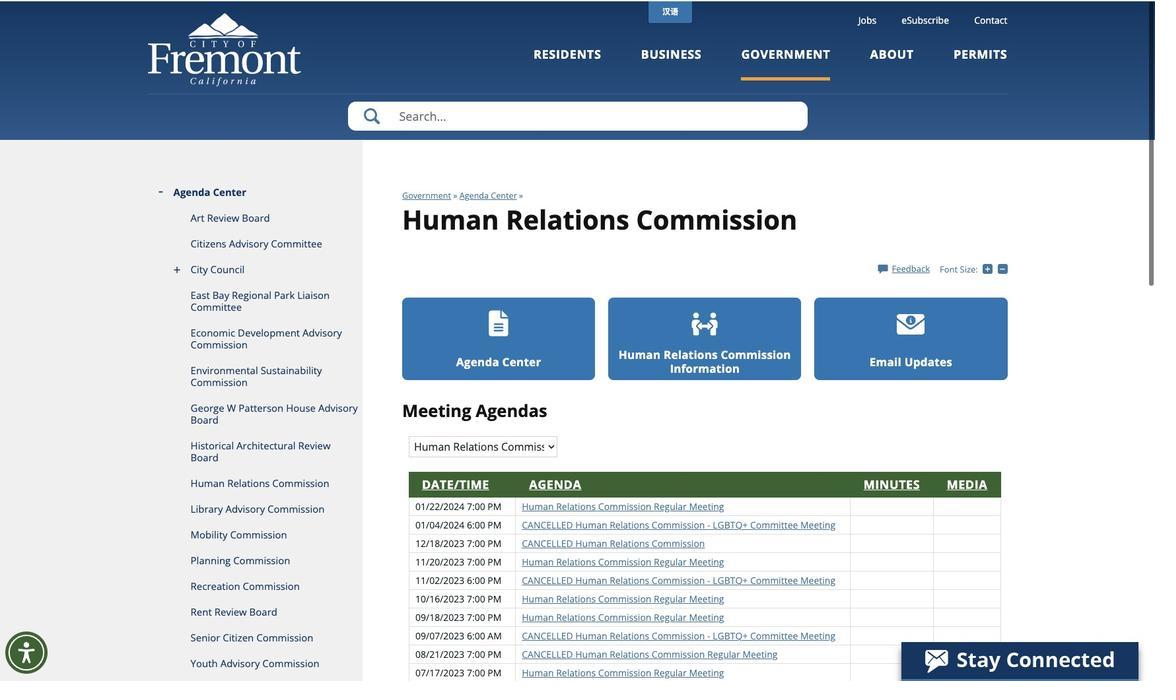 Task type: vqa. For each thing, say whether or not it's contained in the screenshot.
Bikeway
no



Task type: locate. For each thing, give the bounding box(es) containing it.
2 lgbtq+ from the top
[[713, 573, 748, 586]]

library advisory commission
[[191, 501, 325, 514]]

meeting
[[402, 398, 471, 421], [689, 499, 724, 512], [800, 517, 835, 530], [689, 554, 724, 567], [800, 573, 835, 586], [689, 591, 724, 604], [689, 610, 724, 623], [800, 628, 835, 641], [743, 647, 778, 659], [689, 665, 724, 678]]

Search text field
[[348, 100, 807, 129]]

1 cancelled from the top
[[522, 517, 573, 530]]

human inside "human relations commission information"
[[619, 346, 661, 361]]

1 horizontal spatial government link
[[741, 45, 830, 79]]

east bay regional park liaison committee
[[191, 287, 330, 312]]

0 vertical spatial cancelled human relations commission - lgbtq+ committee meeting
[[522, 517, 835, 530]]

12/18/2023 7:00 pm
[[415, 536, 501, 549]]

board down recreation commission link
[[249, 604, 277, 618]]

7:00 down 11/02/2023 6:00 pm
[[467, 591, 485, 604]]

0 vertical spatial 6:00
[[467, 517, 485, 530]]

+ link
[[983, 262, 998, 274]]

relations inside "human relations commission information"
[[664, 346, 718, 361]]

advisory down liaison
[[303, 325, 342, 338]]

cancelled human relations commission - lgbtq+ committee meeting for 01/04/2024 6:00 pm
[[522, 517, 835, 530]]

government » agenda center human relations commission
[[402, 189, 797, 236]]

pm for 07/17/2023 7:00 pm
[[488, 665, 501, 678]]

rent review board link
[[148, 598, 363, 624]]

george w patterson house advisory board
[[191, 400, 358, 425]]

w
[[227, 400, 236, 413]]

house
[[286, 400, 316, 413]]

agenda inside 'government » agenda center human relations commission'
[[460, 189, 489, 200]]

9 pm from the top
[[488, 665, 501, 678]]

human relations commission regular meeting down cancelled human relations commission link
[[522, 554, 724, 567]]

1 cancelled human relations commission - lgbtq+ committee meeting from the top
[[522, 517, 835, 530]]

cancelled human relations commission regular meeting
[[522, 647, 778, 659]]

park
[[274, 287, 295, 301]]

advisory inside library advisory commission link
[[225, 501, 265, 514]]

7:00 up 11/02/2023 6:00 pm
[[467, 554, 485, 567]]

0 vertical spatial government link
[[741, 45, 830, 79]]

1 vertical spatial government link
[[402, 189, 451, 200]]

cancelled human relations commission - lgbtq+ committee meeting
[[522, 517, 835, 530], [522, 573, 835, 586], [522, 628, 835, 641]]

0 horizontal spatial agenda center
[[173, 184, 246, 197]]

cancelled human relations commission - lgbtq+ committee meeting link for 09/07/2023 6:00 am
[[522, 628, 835, 641]]

2 human relations commission regular meeting link from the top
[[522, 554, 724, 567]]

5 human relations commission regular meeting link from the top
[[522, 665, 724, 678]]

human relations commission regular meeting for 10/16/2023 7:00 pm
[[522, 591, 724, 604]]

3 cancelled human relations commission - lgbtq+ committee meeting link from the top
[[522, 628, 835, 641]]

committee for 01/04/2024 6:00 pm
[[750, 517, 798, 530]]

advisory for library advisory commission
[[225, 501, 265, 514]]

2 vertical spatial review
[[214, 604, 247, 618]]

bay
[[212, 287, 229, 301]]

board up citizens advisory committee
[[242, 210, 270, 223]]

6:00 up 12/18/2023 7:00 pm
[[467, 517, 485, 530]]

0 vertical spatial review
[[207, 210, 239, 223]]

board
[[242, 210, 270, 223], [191, 412, 219, 425], [191, 450, 219, 463], [249, 604, 277, 618]]

human relations commission regular meeting link for 07/17/2023 7:00 pm
[[522, 665, 724, 678]]

lgbtq+
[[713, 517, 748, 530], [713, 573, 748, 586], [713, 628, 748, 641]]

relations inside 'government » agenda center human relations commission'
[[506, 200, 629, 236]]

esubscribe link
[[902, 13, 949, 25]]

human relations commission regular meeting for 11/20/2023 7:00 pm
[[522, 554, 724, 567]]

1 lgbtq+ from the top
[[713, 517, 748, 530]]

5 human relations commission regular meeting from the top
[[522, 665, 724, 678]]

agenda center
[[173, 184, 246, 197], [456, 353, 541, 368]]

3 human relations commission regular meeting from the top
[[522, 591, 724, 604]]

human relations commission
[[191, 476, 329, 489]]

commission inside youth advisory commission link
[[262, 656, 319, 669]]

permits
[[954, 45, 1008, 61]]

library advisory commission link
[[148, 495, 363, 521]]

4 cancelled from the top
[[522, 628, 573, 641]]

human relations commission information link
[[608, 296, 801, 379]]

liaison
[[297, 287, 330, 301]]

1 vertical spatial cancelled human relations commission - lgbtq+ committee meeting
[[522, 573, 835, 586]]

economic development advisory commission
[[191, 325, 342, 350]]

1 6:00 from the top
[[467, 517, 485, 530]]

human relations commission regular meeting link up cancelled human relations commission regular meeting
[[522, 610, 724, 623]]

0 vertical spatial cancelled human relations commission - lgbtq+ committee meeting link
[[522, 517, 835, 530]]

agenda center up art
[[173, 184, 246, 197]]

center up art review board
[[213, 184, 246, 197]]

7 pm from the top
[[488, 610, 501, 623]]

human
[[402, 200, 499, 236], [619, 346, 661, 361], [191, 476, 225, 489], [522, 499, 554, 512], [575, 517, 607, 530], [575, 536, 607, 549], [522, 554, 554, 567], [575, 573, 607, 586], [522, 591, 554, 604], [522, 610, 554, 623], [575, 628, 607, 641], [575, 647, 607, 659], [522, 665, 554, 678]]

- for 11/02/2023 6:00 pm
[[707, 573, 710, 586]]

1 vertical spatial lgbtq+
[[713, 573, 748, 586]]

regular for 09/18/2023 7:00 pm
[[654, 610, 687, 623]]

cancelled for 08/21/2023 7:00 pm
[[522, 647, 573, 659]]

4 pm from the top
[[488, 554, 501, 567]]

4 human relations commission regular meeting from the top
[[522, 610, 724, 623]]

2 cancelled from the top
[[522, 536, 573, 549]]

youth advisory commission
[[191, 656, 319, 669]]

pm for 11/02/2023 6:00 pm
[[488, 573, 501, 586]]

7:00 for 01/22/2024
[[467, 499, 485, 512]]

2 cancelled human relations commission - lgbtq+ committee meeting from the top
[[522, 573, 835, 586]]

committee inside east bay regional park liaison committee
[[191, 299, 242, 312]]

government link
[[741, 45, 830, 79], [402, 189, 451, 200]]

0 vertical spatial agenda center
[[173, 184, 246, 197]]

review right art
[[207, 210, 239, 223]]

7:00 down 08/21/2023 7:00 pm
[[467, 665, 485, 678]]

two people communicate image
[[691, 309, 719, 337]]

4 human relations commission regular meeting link from the top
[[522, 610, 724, 623]]

government inside 'government » agenda center human relations commission'
[[402, 189, 451, 200]]

7 7:00 from the top
[[467, 665, 485, 678]]

board inside george w patterson house advisory board
[[191, 412, 219, 425]]

stay connected image
[[902, 643, 1137, 680]]

commission inside senior citizen commission link
[[256, 630, 313, 643]]

8 pm from the top
[[488, 647, 501, 659]]

meeting agendas
[[402, 398, 547, 421]]

2 vertical spatial lgbtq+
[[713, 628, 748, 641]]

3 6:00 from the top
[[467, 628, 485, 641]]

08/21/2023
[[415, 647, 464, 659]]

agenda center link
[[148, 178, 363, 204], [460, 189, 517, 200], [402, 296, 595, 379]]

»
[[453, 189, 457, 200]]

pm for 09/18/2023 7:00 pm
[[488, 610, 501, 623]]

7:00 for 08/21/2023
[[467, 647, 485, 659]]

0 vertical spatial lgbtq+
[[713, 517, 748, 530]]

senior citizen commission
[[191, 630, 313, 643]]

human relations commission regular meeting link for 10/16/2023 7:00 pm
[[522, 591, 724, 604]]

2 cancelled human relations commission - lgbtq+ committee meeting link from the top
[[522, 573, 835, 586]]

0 vertical spatial government
[[741, 45, 830, 61]]

6 7:00 from the top
[[467, 647, 485, 659]]

3 human relations commission regular meeting link from the top
[[522, 591, 724, 604]]

cancelled human relations commission - lgbtq+ committee meeting link
[[522, 517, 835, 530], [522, 573, 835, 586], [522, 628, 835, 641]]

center right » on the top left of the page
[[491, 189, 517, 200]]

1 7:00 from the top
[[467, 499, 485, 512]]

planning commission link
[[148, 547, 363, 573]]

7:00 up 01/04/2024 6:00 pm on the left bottom of the page
[[467, 499, 485, 512]]

1 vertical spatial government
[[402, 189, 451, 200]]

size:
[[960, 262, 978, 274]]

center
[[213, 184, 246, 197], [491, 189, 517, 200], [502, 353, 541, 368]]

updates
[[905, 353, 952, 368]]

pm for 01/22/2024 7:00 pm
[[488, 499, 501, 512]]

advisory inside the citizens advisory committee link
[[229, 236, 268, 249]]

2 vertical spatial cancelled human relations commission - lgbtq+ committee meeting
[[522, 628, 835, 641]]

advisory down 'citizen'
[[220, 656, 260, 669]]

commission
[[636, 200, 797, 236], [191, 337, 248, 350], [721, 346, 791, 361], [191, 374, 248, 388], [272, 476, 329, 489], [598, 499, 651, 512], [268, 501, 325, 514], [652, 517, 705, 530], [230, 527, 287, 540], [652, 536, 705, 549], [233, 553, 290, 566], [598, 554, 651, 567], [652, 573, 705, 586], [243, 579, 300, 592], [598, 591, 651, 604], [598, 610, 651, 623], [652, 628, 705, 641], [256, 630, 313, 643], [652, 647, 705, 659], [262, 656, 319, 669], [598, 665, 651, 678]]

agenda center inside columnusercontrol3 'main content'
[[456, 353, 541, 368]]

media link
[[947, 475, 987, 491]]

6:00 left am at the left bottom
[[467, 628, 485, 641]]

review for rent review board
[[214, 604, 247, 618]]

09/18/2023 7:00 pm
[[415, 610, 501, 623]]

review up 'citizen'
[[214, 604, 247, 618]]

center down file lines "image"
[[502, 353, 541, 368]]

development
[[238, 325, 300, 338]]

-
[[1008, 262, 1010, 274], [707, 517, 710, 530], [707, 573, 710, 586], [707, 628, 710, 641]]

2 pm from the top
[[488, 517, 501, 530]]

council
[[210, 262, 245, 275]]

7:00
[[467, 499, 485, 512], [467, 536, 485, 549], [467, 554, 485, 567], [467, 591, 485, 604], [467, 610, 485, 623], [467, 647, 485, 659], [467, 665, 485, 678]]

human relations commission regular meeting link
[[522, 499, 724, 512], [522, 554, 724, 567], [522, 591, 724, 604], [522, 610, 724, 623], [522, 665, 724, 678]]

human relations commission regular meeting link down cancelled human relations commission link
[[522, 554, 724, 567]]

07/17/2023 7:00 pm
[[415, 665, 501, 678]]

human relations commission regular meeting link down cancelled human relations commission regular meeting
[[522, 665, 724, 678]]

pm for 12/18/2023 7:00 pm
[[488, 536, 501, 549]]

pm for 10/16/2023 7:00 pm
[[488, 591, 501, 604]]

3 cancelled from the top
[[522, 573, 573, 586]]

advisory right house
[[318, 400, 358, 413]]

1 vertical spatial agenda center
[[456, 353, 541, 368]]

1 horizontal spatial government
[[741, 45, 830, 61]]

human relations commission regular meeting up cancelled human relations commission regular meeting
[[522, 610, 724, 623]]

cancelled human relations commission link
[[522, 536, 705, 549]]

relations
[[506, 200, 629, 236], [664, 346, 718, 361], [227, 476, 270, 489], [556, 499, 596, 512], [610, 517, 649, 530], [610, 536, 649, 549], [556, 554, 596, 567], [610, 573, 649, 586], [556, 591, 596, 604], [556, 610, 596, 623], [610, 628, 649, 641], [610, 647, 649, 659], [556, 665, 596, 678]]

regular
[[654, 499, 687, 512], [654, 554, 687, 567], [654, 591, 687, 604], [654, 610, 687, 623], [707, 647, 740, 659], [654, 665, 687, 678]]

advisory inside youth advisory commission link
[[220, 656, 260, 669]]

human relations commission regular meeting
[[522, 499, 724, 512], [522, 554, 724, 567], [522, 591, 724, 604], [522, 610, 724, 623], [522, 665, 724, 678]]

review inside rent review board link
[[214, 604, 247, 618]]

1 vertical spatial cancelled human relations commission - lgbtq+ committee meeting link
[[522, 573, 835, 586]]

human relations commission regular meeting up cancelled human relations commission link
[[522, 499, 724, 512]]

5 pm from the top
[[488, 573, 501, 586]]

esubscribe
[[902, 13, 949, 25]]

- link
[[998, 262, 1010, 274]]

7:00 for 10/16/2023
[[467, 591, 485, 604]]

2 7:00 from the top
[[467, 536, 485, 549]]

human relations commission regular meeting link up cancelled human relations commission link
[[522, 499, 724, 512]]

10/16/2023
[[415, 591, 464, 604]]

5 cancelled from the top
[[522, 647, 573, 659]]

1 vertical spatial 6:00
[[467, 573, 485, 586]]

media
[[947, 475, 987, 491]]

advisory
[[229, 236, 268, 249], [303, 325, 342, 338], [318, 400, 358, 413], [225, 501, 265, 514], [220, 656, 260, 669]]

environmental sustainability commission link
[[148, 357, 363, 394]]

city council link
[[148, 256, 363, 281]]

3 7:00 from the top
[[467, 554, 485, 567]]

advisory up mobility commission at the bottom left
[[225, 501, 265, 514]]

6:00
[[467, 517, 485, 530], [467, 573, 485, 586], [467, 628, 485, 641]]

2 6:00 from the top
[[467, 573, 485, 586]]

review inside art review board link
[[207, 210, 239, 223]]

- for 01/04/2024 6:00 pm
[[707, 517, 710, 530]]

human relations commission information
[[619, 346, 791, 375]]

0 horizontal spatial government
[[402, 189, 451, 200]]

3 cancelled human relations commission - lgbtq+ committee meeting from the top
[[522, 628, 835, 641]]

subscribe image
[[897, 313, 925, 334]]

jobs
[[858, 13, 877, 25]]

7:00 for 09/18/2023
[[467, 610, 485, 623]]

youth advisory commission link
[[148, 650, 363, 676]]

7:00 for 07/17/2023
[[467, 665, 485, 678]]

board up the historical
[[191, 412, 219, 425]]

government for government
[[741, 45, 830, 61]]

2 human relations commission regular meeting from the top
[[522, 554, 724, 567]]

3 pm from the top
[[488, 536, 501, 549]]

6:00 for 09/07/2023
[[467, 628, 485, 641]]

7:00 down 01/04/2024 6:00 pm on the left bottom of the page
[[467, 536, 485, 549]]

commission inside mobility commission link
[[230, 527, 287, 540]]

1 human relations commission regular meeting link from the top
[[522, 499, 724, 512]]

6:00 up 10/16/2023 7:00 pm
[[467, 573, 485, 586]]

advisory inside george w patterson house advisory board
[[318, 400, 358, 413]]

citizens
[[191, 236, 226, 249]]

+
[[993, 262, 998, 274]]

2 vertical spatial cancelled human relations commission - lgbtq+ committee meeting link
[[522, 628, 835, 641]]

cancelled for 12/18/2023 7:00 pm
[[522, 536, 573, 549]]

1 vertical spatial review
[[298, 438, 331, 451]]

agenda center down file lines "image"
[[456, 353, 541, 368]]

environmental sustainability commission
[[191, 363, 322, 388]]

cancelled for 01/04/2024 6:00 pm
[[522, 517, 573, 530]]

lgbtq+ for 09/07/2023 6:00 am
[[713, 628, 748, 641]]

7:00 up 09/07/2023 6:00 am
[[467, 610, 485, 623]]

4 7:00 from the top
[[467, 591, 485, 604]]

art review board
[[191, 210, 270, 223]]

board down george
[[191, 450, 219, 463]]

senior
[[191, 630, 220, 643]]

1 horizontal spatial agenda center
[[456, 353, 541, 368]]

planning
[[191, 553, 231, 566]]

human relations commission regular meeting for 01/22/2024 7:00 pm
[[522, 499, 724, 512]]

1 human relations commission regular meeting from the top
[[522, 499, 724, 512]]

commission inside 'government » agenda center human relations commission'
[[636, 200, 797, 236]]

committee
[[271, 236, 322, 249], [191, 299, 242, 312], [750, 517, 798, 530], [750, 573, 798, 586], [750, 628, 798, 641]]

review down house
[[298, 438, 331, 451]]

7:00 down 09/07/2023 6:00 am
[[467, 647, 485, 659]]

review
[[207, 210, 239, 223], [298, 438, 331, 451], [214, 604, 247, 618]]

6 pm from the top
[[488, 591, 501, 604]]

3 lgbtq+ from the top
[[713, 628, 748, 641]]

agenda link
[[529, 475, 581, 491]]

2 vertical spatial 6:00
[[467, 628, 485, 641]]

1 pm from the top
[[488, 499, 501, 512]]

review for art review board
[[207, 210, 239, 223]]

5 7:00 from the top
[[467, 610, 485, 623]]

regular for 07/17/2023 7:00 pm
[[654, 665, 687, 678]]

human relations commission regular meeting link down cancelled human relations commission
[[522, 591, 724, 604]]

1 cancelled human relations commission - lgbtq+ committee meeting link from the top
[[522, 517, 835, 530]]

advisory down art review board link
[[229, 236, 268, 249]]

human relations commission regular meeting down cancelled human relations commission
[[522, 591, 724, 604]]

6:00 for 01/04/2024
[[467, 517, 485, 530]]

01/22/2024 7:00 pm
[[415, 499, 501, 512]]

regular for 11/20/2023 7:00 pm
[[654, 554, 687, 567]]

government for government » agenda center human relations commission
[[402, 189, 451, 200]]

agenda
[[173, 184, 210, 197], [460, 189, 489, 200], [456, 353, 499, 368], [529, 475, 581, 491]]

human relations commission regular meeting down cancelled human relations commission regular meeting
[[522, 665, 724, 678]]



Task type: describe. For each thing, give the bounding box(es) containing it.
commission inside economic development advisory commission
[[191, 337, 248, 350]]

mobility commission link
[[148, 521, 363, 547]]

cancelled human relations commission - lgbtq+ committee meeting for 09/07/2023 6:00 am
[[522, 628, 835, 641]]

economic
[[191, 325, 235, 338]]

cancelled for 11/02/2023 6:00 pm
[[522, 573, 573, 586]]

architectural
[[236, 438, 296, 451]]

agendas
[[476, 398, 547, 421]]

minutes
[[864, 475, 920, 491]]

contact link
[[974, 13, 1008, 25]]

commission inside "human relations commission information"
[[721, 346, 791, 361]]

advisory for citizens advisory committee
[[229, 236, 268, 249]]

commission inside recreation commission link
[[243, 579, 300, 592]]

date/time link
[[422, 475, 489, 491]]

committee for 09/07/2023 6:00 am
[[750, 628, 798, 641]]

am
[[488, 628, 502, 641]]

committee for 11/02/2023 6:00 pm
[[750, 573, 798, 586]]

font
[[940, 262, 958, 274]]

lgbtq+ for 11/02/2023 6:00 pm
[[713, 573, 748, 586]]

jobs link
[[858, 13, 877, 25]]

advisory for youth advisory commission
[[220, 656, 260, 669]]

07/17/2023
[[415, 665, 464, 678]]

east bay regional park liaison committee link
[[148, 281, 363, 319]]

human inside 'government » agenda center human relations commission'
[[402, 200, 499, 236]]

7:00 for 12/18/2023
[[467, 536, 485, 549]]

historical
[[191, 438, 234, 451]]

board inside 'historical architectural review board'
[[191, 450, 219, 463]]

feedback link
[[878, 261, 930, 273]]

feedback
[[892, 261, 930, 273]]

commission inside environmental sustainability commission
[[191, 374, 248, 388]]

library
[[191, 501, 223, 514]]

09/07/2023
[[415, 628, 464, 641]]

recreation
[[191, 579, 240, 592]]

commission inside human relations commission link
[[272, 476, 329, 489]]

11/20/2023
[[415, 554, 464, 567]]

human relations commission regular meeting for 07/17/2023 7:00 pm
[[522, 665, 724, 678]]

01/04/2024 6:00 pm
[[415, 517, 501, 530]]

commission inside library advisory commission link
[[268, 501, 325, 514]]

economic development advisory commission link
[[148, 319, 363, 357]]

human relations commission regular meeting link for 09/18/2023 7:00 pm
[[522, 610, 724, 623]]

cancelled for 09/07/2023 6:00 am
[[522, 628, 573, 641]]

email updates link
[[815, 296, 1008, 379]]

citizens advisory committee
[[191, 236, 322, 249]]

email updates
[[870, 353, 952, 368]]

cancelled human relations commission
[[522, 536, 705, 549]]

0 horizontal spatial government link
[[402, 189, 451, 200]]

recreation commission link
[[148, 573, 363, 598]]

01/22/2024
[[415, 499, 464, 512]]

sustainability
[[261, 363, 322, 376]]

advisory inside economic development advisory commission
[[303, 325, 342, 338]]

citizen
[[223, 630, 254, 643]]

patterson
[[239, 400, 284, 413]]

7:00 for 11/20/2023
[[467, 554, 485, 567]]

cancelled human relations commission - lgbtq+ committee meeting link for 11/02/2023 6:00 pm
[[522, 573, 835, 586]]

art review board link
[[148, 204, 363, 230]]

city
[[191, 262, 208, 275]]

environmental
[[191, 363, 258, 376]]

human relations commission regular meeting for 09/18/2023 7:00 pm
[[522, 610, 724, 623]]

rent
[[191, 604, 212, 618]]

pm for 08/21/2023 7:00 pm
[[488, 647, 501, 659]]

review inside 'historical architectural review board'
[[298, 438, 331, 451]]

09/07/2023 6:00 am
[[415, 628, 502, 641]]

information
[[670, 360, 740, 375]]

human relations commission regular meeting link for 01/22/2024 7:00 pm
[[522, 499, 724, 512]]

11/02/2023
[[415, 573, 464, 586]]

regional
[[232, 287, 271, 301]]

east
[[191, 287, 210, 301]]

george
[[191, 400, 224, 413]]

business
[[641, 45, 702, 61]]

commission inside planning commission link
[[233, 553, 290, 566]]

font size: link
[[940, 262, 978, 274]]

about
[[870, 45, 914, 61]]

08/21/2023 7:00 pm
[[415, 647, 501, 659]]

citizens advisory committee link
[[148, 230, 363, 256]]

senior citizen commission link
[[148, 624, 363, 650]]

columnusercontrol3 main content
[[363, 139, 1014, 682]]

09/18/2023
[[415, 610, 464, 623]]

rent review board
[[191, 604, 277, 618]]

human relations commission regular meeting link for 11/20/2023 7:00 pm
[[522, 554, 724, 567]]

recreation commission
[[191, 579, 300, 592]]

center inside 'government » agenda center human relations commission'
[[491, 189, 517, 200]]

residents link
[[534, 45, 601, 79]]

date/time
[[422, 475, 489, 491]]

12/18/2023
[[415, 536, 464, 549]]

font size:
[[940, 262, 978, 274]]

11/02/2023 6:00 pm
[[415, 573, 501, 586]]

george w patterson house advisory board link
[[148, 394, 363, 432]]

residents
[[534, 45, 601, 61]]

human relations commission link
[[148, 470, 363, 495]]

pm for 11/20/2023 7:00 pm
[[488, 554, 501, 567]]

business link
[[641, 45, 702, 79]]

art
[[191, 210, 204, 223]]

file lines image
[[485, 309, 513, 337]]

historical architectural review board
[[191, 438, 331, 463]]

lgbtq+ for 01/04/2024 6:00 pm
[[713, 517, 748, 530]]

11/20/2023 7:00 pm
[[415, 554, 501, 567]]

pm for 01/04/2024 6:00 pm
[[488, 517, 501, 530]]

historical architectural review board link
[[148, 432, 363, 470]]

regular for 10/16/2023 7:00 pm
[[654, 591, 687, 604]]

contact
[[974, 13, 1008, 25]]

- for 09/07/2023 6:00 am
[[707, 628, 710, 641]]

city council
[[191, 262, 245, 275]]

cancelled human relations commission - lgbtq+ committee meeting for 11/02/2023 6:00 pm
[[522, 573, 835, 586]]

01/04/2024
[[415, 517, 464, 530]]

planning commission
[[191, 553, 290, 566]]

youth
[[191, 656, 218, 669]]

cancelled human relations commission - lgbtq+ committee meeting link for 01/04/2024 6:00 pm
[[522, 517, 835, 530]]

regular for 01/22/2024 7:00 pm
[[654, 499, 687, 512]]

6:00 for 11/02/2023
[[467, 573, 485, 586]]

10/16/2023 7:00 pm
[[415, 591, 501, 604]]

mobility
[[191, 527, 228, 540]]



